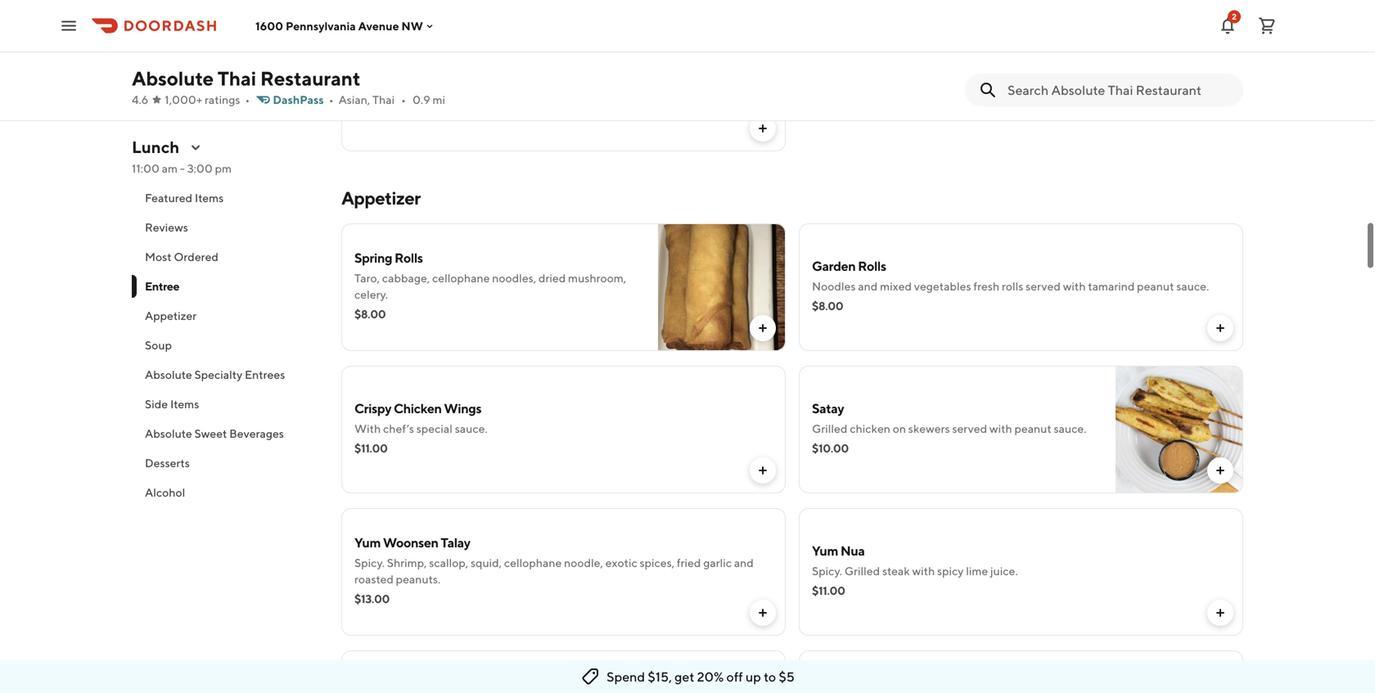 Task type: describe. For each thing, give the bounding box(es) containing it.
1 add item to cart image from the top
[[757, 122, 770, 135]]

spring rolls taro, cabbage, cellophane noodles, dried mushroom, celery. $8.00
[[355, 250, 627, 321]]

asian,
[[339, 93, 370, 106]]

4.6
[[132, 93, 148, 106]]

yum woonsen talay spicy. shrimp, scallop, squid, cellophane noodle, exotic spices, fried garlic and roasted peanuts. $13.00
[[355, 535, 754, 606]]

2
[[1233, 12, 1237, 21]]

sauce. inside crispy chicken wings with chef's special sauce. $11.00
[[455, 422, 488, 436]]

skewers
[[909, 422, 951, 436]]

nua
[[841, 543, 865, 559]]

side items
[[145, 398, 199, 411]]

desserts
[[145, 457, 190, 470]]

sauce. inside "satay grilled chicken on skewers served with peanut sauce. $10.00"
[[1054, 422, 1087, 436]]

vegetables
[[401, 59, 466, 74]]

1600
[[256, 19, 283, 33]]

absolute sweet beverages button
[[132, 419, 322, 449]]

with inside lunch - vegetables medley sautéed mixed vegetables and tofu with light brown sauce. $16.00
[[540, 80, 562, 93]]

spend
[[607, 670, 646, 685]]

entrees
[[245, 368, 285, 382]]

beverages
[[229, 427, 284, 441]]

am
[[162, 162, 178, 175]]

2 add item to cart image from the top
[[757, 322, 770, 335]]

celery.
[[355, 288, 388, 301]]

$15,
[[648, 670, 672, 685]]

yum for yum nua
[[812, 543, 839, 559]]

alcohol
[[145, 486, 185, 500]]

absolute for absolute specialty entrees
[[145, 368, 192, 382]]

absolute specialty entrees
[[145, 368, 285, 382]]

tofu
[[516, 80, 537, 93]]

2 • from the left
[[329, 93, 334, 106]]

absolute thai restaurant
[[132, 67, 361, 90]]

$11.00 inside crispy chicken wings with chef's special sauce. $11.00
[[355, 442, 388, 455]]

1 vertical spatial -
[[180, 162, 185, 175]]

lunch for lunch
[[132, 138, 180, 157]]

nw
[[402, 19, 423, 33]]

spicy. inside yum nua spicy. grilled steak with spicy lime juice. $11.00
[[812, 565, 843, 578]]

dashpass •
[[273, 93, 334, 106]]

exotic
[[606, 557, 638, 570]]

rolls for garden rolls
[[858, 258, 887, 274]]

1600 pennsylvania avenue nw
[[256, 19, 423, 33]]

scallop,
[[429, 557, 469, 570]]

tamarind
[[1089, 280, 1135, 293]]

noodles,
[[492, 272, 537, 285]]

11:00
[[132, 162, 160, 175]]

spring
[[355, 250, 392, 266]]

special
[[417, 422, 453, 436]]

mixed inside garden rolls noodles and mixed vegetables fresh rolls served with tamarind peanut sauce. $8.00
[[881, 280, 912, 293]]

chicken
[[850, 422, 891, 436]]

peanut inside garden rolls noodles and mixed vegetables fresh rolls served with tamarind peanut sauce. $8.00
[[1138, 280, 1175, 293]]

0 items, open order cart image
[[1258, 16, 1278, 36]]

peanut inside "satay grilled chicken on skewers served with peanut sauce. $10.00"
[[1015, 422, 1052, 436]]

restaurant
[[260, 67, 361, 90]]

garlic
[[704, 557, 732, 570]]

garden
[[812, 258, 856, 274]]

served inside garden rolls noodles and mixed vegetables fresh rolls served with tamarind peanut sauce. $8.00
[[1026, 280, 1061, 293]]

mixed inside lunch - vegetables medley sautéed mixed vegetables and tofu with light brown sauce. $16.00
[[400, 80, 432, 93]]

dried
[[539, 272, 566, 285]]

lime
[[967, 565, 989, 578]]

side items button
[[132, 390, 322, 419]]

lunch - vegetables medley sautéed mixed vegetables and tofu with light brown sauce. $16.00
[[355, 59, 659, 113]]

absolute for absolute sweet beverages
[[145, 427, 192, 441]]

peanuts.
[[396, 573, 441, 586]]

1,000+ ratings •
[[165, 93, 250, 106]]

mushroom,
[[568, 272, 627, 285]]

served inside "satay grilled chicken on skewers served with peanut sauce. $10.00"
[[953, 422, 988, 436]]

on
[[893, 422, 907, 436]]

soup button
[[132, 331, 322, 360]]

20%
[[698, 670, 724, 685]]

satay grilled chicken on skewers served with peanut sauce. $10.00
[[812, 401, 1087, 455]]

mi
[[433, 93, 446, 106]]

alcohol button
[[132, 478, 322, 508]]

items for featured items
[[195, 191, 224, 205]]

to
[[764, 670, 777, 685]]

steak
[[883, 565, 911, 578]]

and inside "yum woonsen talay spicy. shrimp, scallop, squid, cellophane noodle, exotic spices, fried garlic and roasted peanuts. $13.00"
[[735, 557, 754, 570]]

most ordered
[[145, 250, 219, 264]]

sautéed
[[355, 80, 398, 93]]

lunch for lunch - vegetables medley sautéed mixed vegetables and tofu with light brown sauce. $16.00
[[355, 59, 391, 74]]

vegetables inside garden rolls noodles and mixed vegetables fresh rolls served with tamarind peanut sauce. $8.00
[[915, 280, 972, 293]]

sauce. inside lunch - vegetables medley sautéed mixed vegetables and tofu with light brown sauce. $16.00
[[626, 80, 659, 93]]

yum nua spicy. grilled steak with spicy lime juice. $11.00
[[812, 543, 1019, 598]]

most ordered button
[[132, 242, 322, 272]]

• for asian, thai • 0.9 mi
[[401, 93, 406, 106]]

absolute specialty entrees button
[[132, 360, 322, 390]]

get
[[675, 670, 695, 685]]

spices,
[[640, 557, 675, 570]]

crispy
[[355, 401, 392, 416]]

absolute sweet beverages
[[145, 427, 284, 441]]

featured items button
[[132, 183, 322, 213]]

light
[[565, 80, 588, 93]]

- inside lunch - vegetables medley sautéed mixed vegetables and tofu with light brown sauce. $16.00
[[393, 59, 398, 74]]

ordered
[[174, 250, 219, 264]]

pm
[[215, 162, 232, 175]]

1,000+
[[165, 93, 202, 106]]

11:00 am - 3:00 pm
[[132, 162, 232, 175]]

noodles
[[812, 280, 856, 293]]

fried
[[677, 557, 701, 570]]

with inside yum nua spicy. grilled steak with spicy lime juice. $11.00
[[913, 565, 936, 578]]

$5
[[779, 670, 795, 685]]

reviews button
[[132, 213, 322, 242]]



Task type: locate. For each thing, give the bounding box(es) containing it.
2 vertical spatial and
[[735, 557, 754, 570]]

spicy. up the roasted
[[355, 557, 385, 570]]

featured
[[145, 191, 193, 205]]

1 horizontal spatial yum
[[812, 543, 839, 559]]

noodle,
[[564, 557, 604, 570]]

reviews
[[145, 221, 188, 234]]

1 vertical spatial absolute
[[145, 368, 192, 382]]

1 horizontal spatial $8.00
[[812, 299, 844, 313]]

• left 0.9
[[401, 93, 406, 106]]

with inside "satay grilled chicken on skewers served with peanut sauce. $10.00"
[[990, 422, 1013, 436]]

1 horizontal spatial thai
[[373, 93, 395, 106]]

dashpass
[[273, 93, 324, 106]]

with right skewers
[[990, 422, 1013, 436]]

lunch up 11:00
[[132, 138, 180, 157]]

yum left nua
[[812, 543, 839, 559]]

0 vertical spatial $11.00
[[355, 442, 388, 455]]

1 vertical spatial cellophane
[[504, 557, 562, 570]]

add item to cart image
[[1215, 322, 1228, 335], [1215, 464, 1228, 477], [757, 607, 770, 620], [1215, 607, 1228, 620]]

$11.00
[[355, 442, 388, 455], [812, 584, 846, 598]]

0 horizontal spatial vegetables
[[435, 80, 492, 93]]

lunch up the sautéed
[[355, 59, 391, 74]]

lunch inside lunch - vegetables medley sautéed mixed vegetables and tofu with light brown sauce. $16.00
[[355, 59, 391, 74]]

satay image
[[1116, 366, 1244, 494]]

$11.00 down nua
[[812, 584, 846, 598]]

and inside garden rolls noodles and mixed vegetables fresh rolls served with tamarind peanut sauce. $8.00
[[859, 280, 878, 293]]

entree
[[145, 280, 179, 293]]

cellophane left noodles,
[[432, 272, 490, 285]]

absolute up side items at the bottom
[[145, 368, 192, 382]]

grilled inside yum nua spicy. grilled steak with spicy lime juice. $11.00
[[845, 565, 881, 578]]

1 vertical spatial thai
[[373, 93, 395, 106]]

pennsylvania
[[286, 19, 356, 33]]

grilled inside "satay grilled chicken on skewers served with peanut sauce. $10.00"
[[812, 422, 848, 436]]

add item to cart image for yum nua
[[1215, 607, 1228, 620]]

items down 3:00
[[195, 191, 224, 205]]

wings
[[444, 401, 482, 416]]

1 vertical spatial served
[[953, 422, 988, 436]]

absolute inside button
[[145, 368, 192, 382]]

1 vertical spatial items
[[170, 398, 199, 411]]

mixed left mi
[[400, 80, 432, 93]]

• left asian,
[[329, 93, 334, 106]]

appetizer button
[[132, 301, 322, 331]]

ratings
[[205, 93, 240, 106]]

absolute inside 'button'
[[145, 427, 192, 441]]

with left tamarind
[[1064, 280, 1086, 293]]

rolls right garden
[[858, 258, 887, 274]]

•
[[245, 93, 250, 106], [329, 93, 334, 106], [401, 93, 406, 106]]

rolls up cabbage,
[[395, 250, 423, 266]]

add item to cart image for yum woonsen talay
[[757, 607, 770, 620]]

off
[[727, 670, 743, 685]]

spicy. inside "yum woonsen talay spicy. shrimp, scallop, squid, cellophane noodle, exotic spices, fried garlic and roasted peanuts. $13.00"
[[355, 557, 385, 570]]

2 vertical spatial add item to cart image
[[757, 464, 770, 477]]

0 vertical spatial thai
[[218, 67, 256, 90]]

1 horizontal spatial •
[[329, 93, 334, 106]]

0 vertical spatial and
[[494, 80, 514, 93]]

soup
[[145, 339, 172, 352]]

roasted
[[355, 573, 394, 586]]

rolls
[[1002, 280, 1024, 293]]

0 vertical spatial cellophane
[[432, 272, 490, 285]]

0 vertical spatial served
[[1026, 280, 1061, 293]]

0 horizontal spatial mixed
[[400, 80, 432, 93]]

items right side
[[170, 398, 199, 411]]

0 horizontal spatial and
[[494, 80, 514, 93]]

and right noodles
[[859, 280, 878, 293]]

grilled down nua
[[845, 565, 881, 578]]

notification bell image
[[1219, 16, 1238, 36]]

1 vertical spatial add item to cart image
[[757, 322, 770, 335]]

0 horizontal spatial •
[[245, 93, 250, 106]]

thai right asian,
[[373, 93, 395, 106]]

crispy chicken wings with chef's special sauce. $11.00
[[355, 401, 488, 455]]

vegetables down medley
[[435, 80, 492, 93]]

1 vertical spatial and
[[859, 280, 878, 293]]

asian, thai • 0.9 mi
[[339, 93, 446, 106]]

and inside lunch - vegetables medley sautéed mixed vegetables and tofu with light brown sauce. $16.00
[[494, 80, 514, 93]]

1 horizontal spatial rolls
[[858, 258, 887, 274]]

absolute up desserts in the bottom of the page
[[145, 427, 192, 441]]

items for side items
[[170, 398, 199, 411]]

sweet
[[194, 427, 227, 441]]

appetizer up spring in the left of the page
[[342, 188, 421, 209]]

$8.00 inside spring rolls taro, cabbage, cellophane noodles, dried mushroom, celery. $8.00
[[355, 308, 386, 321]]

0.9
[[413, 93, 431, 106]]

- right am
[[180, 162, 185, 175]]

$11.00 down with
[[355, 442, 388, 455]]

yum up the roasted
[[355, 535, 381, 551]]

3 add item to cart image from the top
[[757, 464, 770, 477]]

0 vertical spatial add item to cart image
[[757, 122, 770, 135]]

appetizer
[[342, 188, 421, 209], [145, 309, 197, 323]]

yum
[[355, 535, 381, 551], [812, 543, 839, 559]]

0 vertical spatial vegetables
[[435, 80, 492, 93]]

thai for asian,
[[373, 93, 395, 106]]

menus image
[[189, 141, 202, 154]]

fresh
[[974, 280, 1000, 293]]

1 horizontal spatial spicy.
[[812, 565, 843, 578]]

thai for absolute
[[218, 67, 256, 90]]

cellophane inside "yum woonsen talay spicy. shrimp, scallop, squid, cellophane noodle, exotic spices, fried garlic and roasted peanuts. $13.00"
[[504, 557, 562, 570]]

$10.00
[[812, 442, 849, 455]]

- up the sautéed
[[393, 59, 398, 74]]

with right tofu
[[540, 80, 562, 93]]

appetizer inside 'button'
[[145, 309, 197, 323]]

1 vertical spatial lunch
[[132, 138, 180, 157]]

yum for yum woonsen talay
[[355, 535, 381, 551]]

items
[[195, 191, 224, 205], [170, 398, 199, 411]]

spicy. down nua
[[812, 565, 843, 578]]

shrimp,
[[387, 557, 427, 570]]

1 vertical spatial grilled
[[845, 565, 881, 578]]

and left tofu
[[494, 80, 514, 93]]

grilled
[[812, 422, 848, 436], [845, 565, 881, 578]]

0 horizontal spatial thai
[[218, 67, 256, 90]]

add item to cart image
[[757, 122, 770, 135], [757, 322, 770, 335], [757, 464, 770, 477]]

0 vertical spatial items
[[195, 191, 224, 205]]

0 vertical spatial peanut
[[1138, 280, 1175, 293]]

0 horizontal spatial cellophane
[[432, 272, 490, 285]]

vegetables inside lunch - vegetables medley sautéed mixed vegetables and tofu with light brown sauce. $16.00
[[435, 80, 492, 93]]

0 horizontal spatial $8.00
[[355, 308, 386, 321]]

juice.
[[991, 565, 1019, 578]]

with left spicy
[[913, 565, 936, 578]]

thai up ratings in the left top of the page
[[218, 67, 256, 90]]

0 horizontal spatial -
[[180, 162, 185, 175]]

$8.00
[[812, 299, 844, 313], [355, 308, 386, 321]]

served right skewers
[[953, 422, 988, 436]]

0 horizontal spatial $11.00
[[355, 442, 388, 455]]

open menu image
[[59, 16, 79, 36]]

cellophane inside spring rolls taro, cabbage, cellophane noodles, dried mushroom, celery. $8.00
[[432, 272, 490, 285]]

specialty
[[194, 368, 243, 382]]

0 horizontal spatial peanut
[[1015, 422, 1052, 436]]

1 horizontal spatial $11.00
[[812, 584, 846, 598]]

1 horizontal spatial appetizer
[[342, 188, 421, 209]]

chef's
[[383, 422, 414, 436]]

mixed right noodles
[[881, 280, 912, 293]]

spring rolls image
[[658, 224, 786, 351]]

rolls
[[395, 250, 423, 266], [858, 258, 887, 274]]

desserts button
[[132, 449, 322, 478]]

0 vertical spatial -
[[393, 59, 398, 74]]

1 horizontal spatial lunch
[[355, 59, 391, 74]]

Item Search search field
[[1008, 81, 1231, 99]]

3 • from the left
[[401, 93, 406, 106]]

and
[[494, 80, 514, 93], [859, 280, 878, 293], [735, 557, 754, 570]]

appetizer down entree on the left top of the page
[[145, 309, 197, 323]]

1 horizontal spatial peanut
[[1138, 280, 1175, 293]]

most
[[145, 250, 172, 264]]

up
[[746, 670, 762, 685]]

satay
[[812, 401, 845, 416]]

$8.00 inside garden rolls noodles and mixed vegetables fresh rolls served with tamarind peanut sauce. $8.00
[[812, 299, 844, 313]]

• down absolute thai restaurant
[[245, 93, 250, 106]]

thai
[[218, 67, 256, 90], [373, 93, 395, 106]]

2 vertical spatial absolute
[[145, 427, 192, 441]]

1 vertical spatial vegetables
[[915, 280, 972, 293]]

served right rolls
[[1026, 280, 1061, 293]]

3:00
[[187, 162, 213, 175]]

1 vertical spatial appetizer
[[145, 309, 197, 323]]

1 vertical spatial peanut
[[1015, 422, 1052, 436]]

and right garlic
[[735, 557, 754, 570]]

• for 1,000+ ratings •
[[245, 93, 250, 106]]

rolls inside garden rolls noodles and mixed vegetables fresh rolls served with tamarind peanut sauce. $8.00
[[858, 258, 887, 274]]

items inside button
[[170, 398, 199, 411]]

$8.00 down noodles
[[812, 299, 844, 313]]

spicy.
[[355, 557, 385, 570], [812, 565, 843, 578]]

with
[[540, 80, 562, 93], [1064, 280, 1086, 293], [990, 422, 1013, 436], [913, 565, 936, 578]]

0 horizontal spatial lunch
[[132, 138, 180, 157]]

0 vertical spatial grilled
[[812, 422, 848, 436]]

absolute for absolute thai restaurant
[[132, 67, 214, 90]]

add item to cart image for garden rolls
[[1215, 322, 1228, 335]]

vegetables left fresh
[[915, 280, 972, 293]]

1 horizontal spatial mixed
[[881, 280, 912, 293]]

rolls inside spring rolls taro, cabbage, cellophane noodles, dried mushroom, celery. $8.00
[[395, 250, 423, 266]]

sauce. inside garden rolls noodles and mixed vegetables fresh rolls served with tamarind peanut sauce. $8.00
[[1177, 280, 1210, 293]]

taro,
[[355, 272, 380, 285]]

0 vertical spatial lunch
[[355, 59, 391, 74]]

0 horizontal spatial yum
[[355, 535, 381, 551]]

0 horizontal spatial rolls
[[395, 250, 423, 266]]

brown
[[590, 80, 624, 93]]

1 horizontal spatial and
[[735, 557, 754, 570]]

sauce.
[[626, 80, 659, 93], [1177, 280, 1210, 293], [455, 422, 488, 436], [1054, 422, 1087, 436]]

1 horizontal spatial vegetables
[[915, 280, 972, 293]]

absolute up 1,000+
[[132, 67, 214, 90]]

yum inside "yum woonsen talay spicy. shrimp, scallop, squid, cellophane noodle, exotic spices, fried garlic and roasted peanuts. $13.00"
[[355, 535, 381, 551]]

1 horizontal spatial cellophane
[[504, 557, 562, 570]]

2 horizontal spatial and
[[859, 280, 878, 293]]

0 vertical spatial appetizer
[[342, 188, 421, 209]]

with inside garden rolls noodles and mixed vegetables fresh rolls served with tamarind peanut sauce. $8.00
[[1064, 280, 1086, 293]]

vegetables
[[435, 80, 492, 93], [915, 280, 972, 293]]

0 horizontal spatial spicy.
[[355, 557, 385, 570]]

talay
[[441, 535, 471, 551]]

$8.00 down celery.
[[355, 308, 386, 321]]

$13.00
[[355, 593, 390, 606]]

yum inside yum nua spicy. grilled steak with spicy lime juice. $11.00
[[812, 543, 839, 559]]

spicy
[[938, 565, 964, 578]]

garden rolls noodles and mixed vegetables fresh rolls served with tamarind peanut sauce. $8.00
[[812, 258, 1210, 313]]

cellophane right squid,
[[504, 557, 562, 570]]

1 vertical spatial $11.00
[[812, 584, 846, 598]]

0 vertical spatial mixed
[[400, 80, 432, 93]]

0 vertical spatial absolute
[[132, 67, 214, 90]]

items inside button
[[195, 191, 224, 205]]

1 horizontal spatial -
[[393, 59, 398, 74]]

avenue
[[358, 19, 399, 33]]

0 horizontal spatial appetizer
[[145, 309, 197, 323]]

0 horizontal spatial served
[[953, 422, 988, 436]]

mixed
[[400, 80, 432, 93], [881, 280, 912, 293]]

squid,
[[471, 557, 502, 570]]

cabbage,
[[382, 272, 430, 285]]

featured items
[[145, 191, 224, 205]]

woonsen
[[383, 535, 439, 551]]

grilled up $10.00
[[812, 422, 848, 436]]

1600 pennsylvania avenue nw button
[[256, 19, 436, 33]]

1 horizontal spatial served
[[1026, 280, 1061, 293]]

$11.00 inside yum nua spicy. grilled steak with spicy lime juice. $11.00
[[812, 584, 846, 598]]

peanut
[[1138, 280, 1175, 293], [1015, 422, 1052, 436]]

rolls for spring rolls
[[395, 250, 423, 266]]

2 horizontal spatial •
[[401, 93, 406, 106]]

$16.00
[[355, 100, 390, 113]]

1 vertical spatial mixed
[[881, 280, 912, 293]]

1 • from the left
[[245, 93, 250, 106]]

with
[[355, 422, 381, 436]]



Task type: vqa. For each thing, say whether or not it's contained in the screenshot.
am
yes



